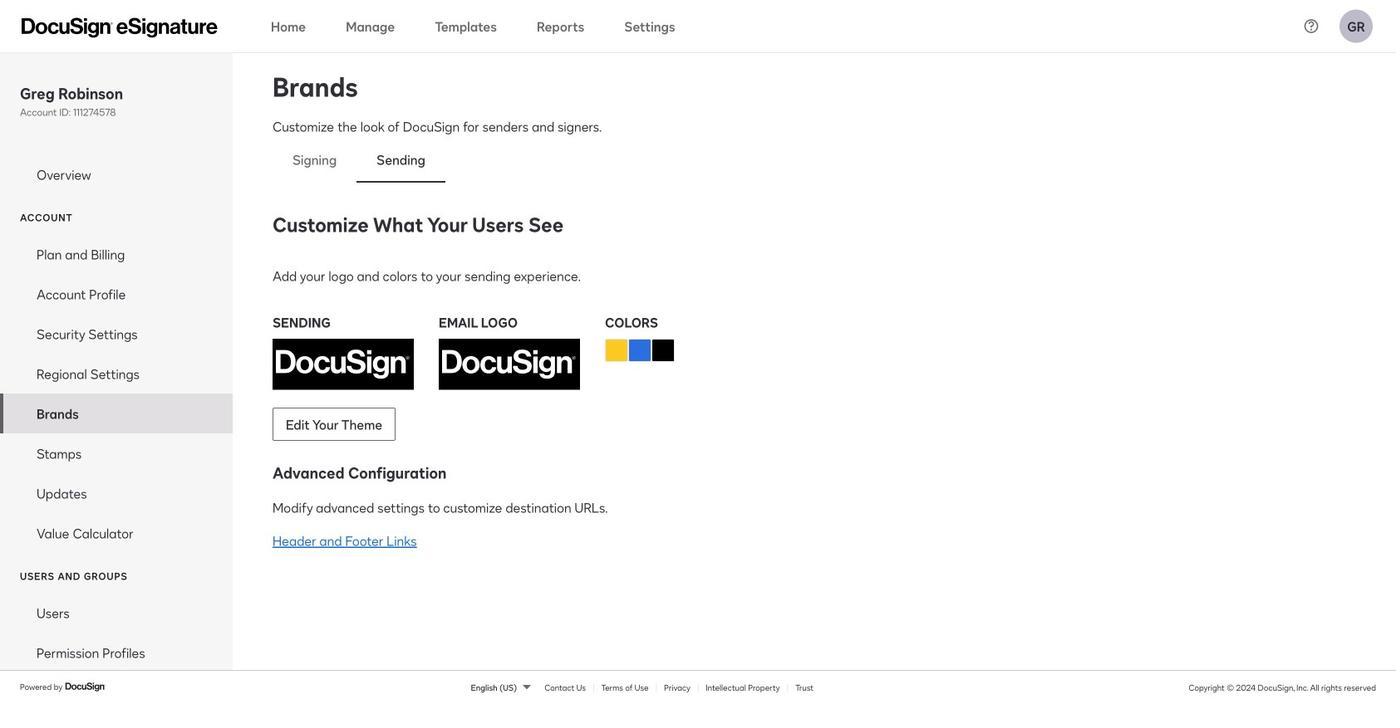 Task type: describe. For each thing, give the bounding box(es) containing it.
email logo image
[[439, 339, 580, 390]]

docusign admin image
[[22, 18, 218, 38]]

sending logo image
[[273, 339, 414, 390]]

users and groups element
[[0, 594, 233, 705]]



Task type: vqa. For each thing, say whether or not it's contained in the screenshot.
Enter name "text box"
no



Task type: locate. For each thing, give the bounding box(es) containing it.
docusign image
[[65, 681, 107, 694]]

tab list
[[273, 136, 1357, 183]]

account element
[[0, 234, 233, 554]]



